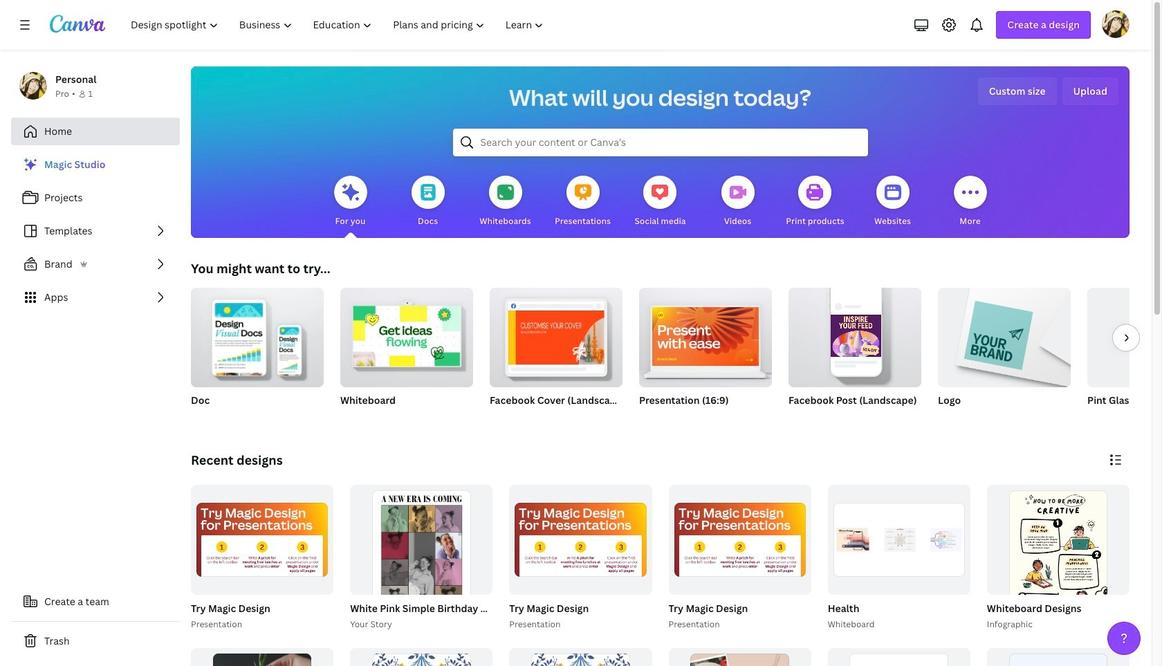 Task type: vqa. For each thing, say whether or not it's contained in the screenshot.
Top level navigation element
yes



Task type: locate. For each thing, give the bounding box(es) containing it.
list
[[11, 151, 180, 311]]

top level navigation element
[[122, 11, 556, 39]]

group
[[191, 282, 324, 425], [191, 282, 324, 388], [639, 282, 772, 425], [639, 282, 772, 388], [789, 282, 922, 425], [789, 282, 922, 388], [938, 282, 1071, 425], [938, 282, 1071, 388], [340, 288, 473, 425], [340, 288, 473, 388], [490, 288, 623, 425], [1088, 288, 1163, 425], [1088, 288, 1163, 388], [188, 485, 334, 632], [191, 485, 334, 595], [347, 485, 632, 666], [350, 485, 493, 666], [507, 485, 652, 632], [510, 485, 652, 595], [666, 485, 811, 632], [669, 485, 811, 595], [825, 485, 971, 632], [828, 485, 971, 595], [985, 485, 1130, 666], [987, 485, 1130, 666], [191, 648, 334, 666], [350, 648, 493, 666], [510, 648, 652, 666], [669, 648, 811, 666], [828, 648, 971, 666], [987, 648, 1130, 666]]

stephanie aranda image
[[1102, 10, 1130, 38]]

Search search field
[[481, 129, 840, 156]]

None search field
[[453, 129, 868, 156]]



